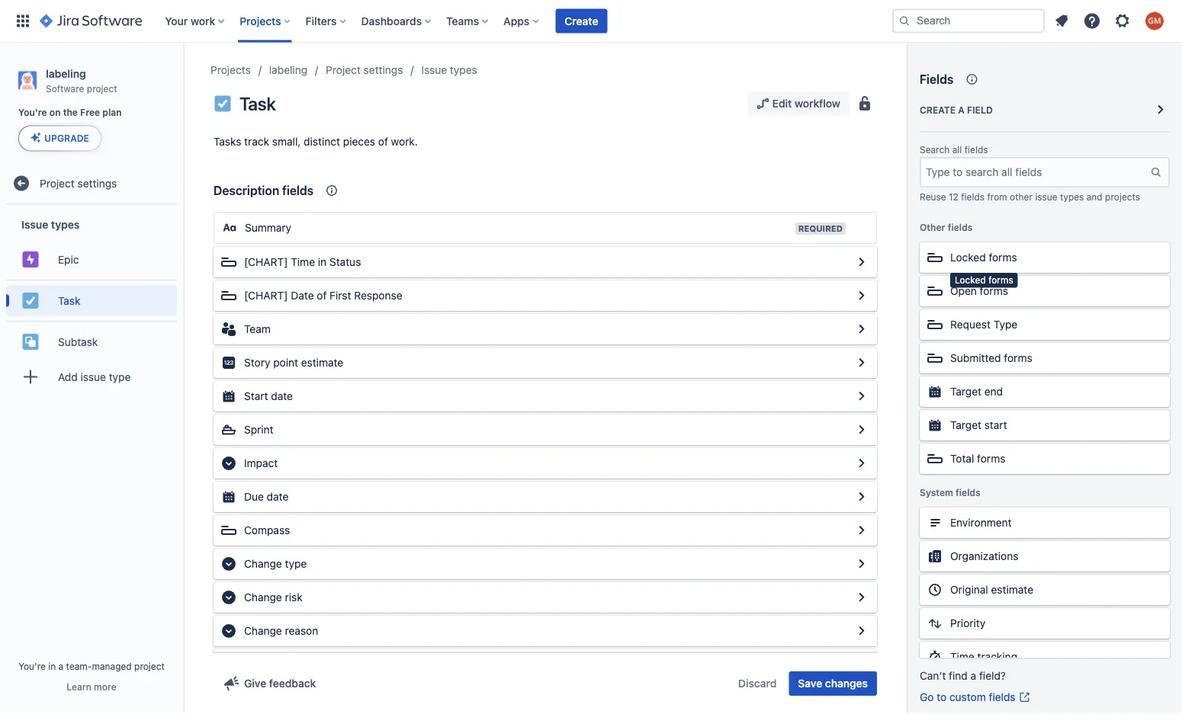 Task type: locate. For each thing, give the bounding box(es) containing it.
give
[[244, 678, 266, 690]]

2 vertical spatial types
[[51, 218, 80, 231]]

date right "start"
[[271, 390, 293, 403]]

1 vertical spatial project settings
[[40, 177, 117, 189]]

search
[[920, 145, 950, 155]]

1 horizontal spatial a
[[958, 104, 965, 115]]

0 vertical spatial issue types
[[421, 64, 477, 76]]

give feedback
[[244, 678, 316, 690]]

1 vertical spatial locked
[[955, 275, 986, 286]]

0 horizontal spatial project
[[87, 83, 117, 94]]

Search field
[[892, 9, 1045, 33]]

a for you're in a team-managed project
[[58, 661, 63, 672]]

0 vertical spatial project settings link
[[326, 61, 403, 79]]

locked
[[950, 251, 986, 264], [955, 275, 986, 286]]

issue right other
[[1035, 191, 1058, 202]]

[chart] down the summary
[[244, 256, 288, 268]]

1 change from the top
[[244, 558, 282, 571]]

apps button
[[499, 9, 545, 33]]

[chart] date of first response button
[[214, 281, 877, 311]]

1 vertical spatial projects
[[211, 64, 251, 76]]

dashboards
[[361, 14, 422, 27]]

1 horizontal spatial in
[[318, 256, 327, 268]]

0 vertical spatial type
[[109, 371, 131, 383]]

0 horizontal spatial time
[[291, 256, 315, 268]]

4 open field configuration image from the top
[[853, 522, 871, 540]]

0 vertical spatial project
[[87, 83, 117, 94]]

2 change from the top
[[244, 592, 282, 604]]

1 vertical spatial issue types
[[21, 218, 80, 231]]

target start
[[950, 419, 1007, 432]]

status
[[329, 256, 361, 268]]

fields right all
[[965, 145, 988, 155]]

task down epic
[[58, 294, 80, 307]]

0 vertical spatial you're
[[18, 107, 47, 118]]

1 vertical spatial time
[[950, 651, 975, 664]]

0 vertical spatial in
[[318, 256, 327, 268]]

impact button
[[214, 448, 877, 479]]

0 vertical spatial [chart]
[[244, 256, 288, 268]]

save changes
[[798, 678, 868, 690]]

change left risk
[[244, 592, 282, 604]]

target end button
[[920, 377, 1170, 407]]

project down upgrade button
[[40, 177, 75, 189]]

create
[[565, 14, 598, 27], [920, 104, 956, 115]]

fields right system
[[956, 487, 981, 498]]

group
[[6, 205, 177, 401]]

0 vertical spatial projects
[[240, 14, 281, 27]]

fields
[[965, 145, 988, 155], [282, 183, 314, 198], [961, 191, 985, 202], [948, 222, 973, 233], [956, 487, 981, 498], [989, 691, 1016, 704]]

[chart] date of first response
[[244, 289, 402, 302]]

[chart]
[[244, 256, 288, 268], [244, 289, 288, 302]]

all
[[952, 145, 962, 155]]

open forms button
[[920, 276, 1170, 307]]

compass
[[244, 524, 290, 537]]

you're
[[18, 107, 47, 118], [18, 661, 46, 672]]

1 vertical spatial type
[[285, 558, 307, 571]]

0 vertical spatial time
[[291, 256, 315, 268]]

1 vertical spatial of
[[317, 289, 327, 302]]

environment button
[[920, 508, 1170, 538]]

target inside button
[[950, 386, 982, 398]]

fields inside "link"
[[989, 691, 1016, 704]]

type
[[994, 318, 1018, 331]]

open field configuration image for date
[[853, 488, 871, 506]]

your
[[165, 14, 188, 27]]

sidebar navigation image
[[166, 61, 200, 92]]

date right due
[[267, 491, 289, 503]]

projects up issue type icon
[[211, 64, 251, 76]]

5 open field configuration image from the top
[[853, 555, 871, 574]]

0 horizontal spatial issue
[[81, 371, 106, 383]]

change risk
[[244, 592, 303, 604]]

1 horizontal spatial estimate
[[991, 584, 1034, 596]]

1 horizontal spatial project settings link
[[326, 61, 403, 79]]

1 vertical spatial target
[[950, 419, 982, 432]]

edit workflow
[[772, 97, 841, 110]]

1 vertical spatial settings
[[77, 177, 117, 189]]

projects up 'labeling' link at the left top of page
[[240, 14, 281, 27]]

reuse 12 fields from other issue types and projects
[[920, 191, 1140, 202]]

forms inside "button"
[[980, 285, 1008, 297]]

free
[[80, 107, 100, 118]]

type up risk
[[285, 558, 307, 571]]

track
[[244, 135, 269, 148]]

0 vertical spatial settings
[[364, 64, 403, 76]]

project inside the labeling software project
[[87, 83, 117, 94]]

1 open field configuration image from the top
[[853, 253, 871, 272]]

4 open field configuration image from the top
[[853, 387, 871, 406]]

of left 'first' on the top left of page
[[317, 289, 327, 302]]

0 vertical spatial task
[[240, 93, 276, 114]]

types left "and"
[[1060, 191, 1084, 202]]

time up can't find a field? on the right bottom
[[950, 651, 975, 664]]

a right find
[[971, 670, 977, 683]]

open field configuration image inside change reason button
[[853, 622, 871, 641]]

1 vertical spatial change
[[244, 592, 282, 604]]

locked forms
[[950, 251, 1017, 264], [955, 275, 1013, 286]]

0 horizontal spatial create
[[565, 14, 598, 27]]

types down teams
[[450, 64, 477, 76]]

1 vertical spatial [chart]
[[244, 289, 288, 302]]

upgrade
[[44, 133, 89, 144]]

locked forms up locked forms tooltip
[[950, 251, 1017, 264]]

1 vertical spatial issue
[[21, 218, 48, 231]]

issue types down primary element
[[421, 64, 477, 76]]

1 vertical spatial project
[[40, 177, 75, 189]]

response
[[354, 289, 402, 302]]

project settings down dashboards
[[326, 64, 403, 76]]

0 vertical spatial types
[[450, 64, 477, 76]]

0 horizontal spatial in
[[48, 661, 56, 672]]

1 horizontal spatial issue
[[1035, 191, 1058, 202]]

a for can't find a field?
[[971, 670, 977, 683]]

0 horizontal spatial a
[[58, 661, 63, 672]]

project settings link down dashboards
[[326, 61, 403, 79]]

target left end
[[950, 386, 982, 398]]

projects
[[1105, 191, 1140, 202]]

a
[[958, 104, 965, 115], [58, 661, 63, 672], [971, 670, 977, 683]]

date for due date
[[267, 491, 289, 503]]

end
[[985, 386, 1003, 398]]

save changes button
[[789, 672, 877, 696]]

1 [chart] from the top
[[244, 256, 288, 268]]

2 target from the top
[[950, 419, 982, 432]]

distinct
[[304, 135, 340, 148]]

open
[[950, 285, 977, 297]]

fields right other
[[948, 222, 973, 233]]

estimate inside story point estimate button
[[301, 357, 343, 369]]

open field configuration image inside team button
[[853, 320, 871, 339]]

open field configuration image
[[853, 287, 871, 305], [853, 455, 871, 473], [853, 488, 871, 506], [853, 522, 871, 540], [853, 555, 871, 574], [853, 622, 871, 641]]

workflow
[[795, 97, 841, 110]]

apps
[[504, 14, 530, 27]]

feedback
[[269, 678, 316, 690]]

other
[[920, 222, 945, 233]]

labeling inside the labeling software project
[[46, 67, 86, 80]]

0 vertical spatial locked forms
[[950, 251, 1017, 264]]

labeling down projects 'dropdown button'
[[269, 64, 308, 76]]

time up date
[[291, 256, 315, 268]]

settings
[[364, 64, 403, 76], [77, 177, 117, 189]]

this link will be opened in a new tab image
[[1019, 692, 1031, 704]]

learn
[[67, 682, 91, 693]]

3 open field configuration image from the top
[[853, 354, 871, 372]]

open field configuration image inside the start date button
[[853, 387, 871, 406]]

create right apps popup button
[[565, 14, 598, 27]]

3 change from the top
[[244, 625, 282, 638]]

project settings
[[326, 64, 403, 76], [40, 177, 117, 189]]

plan
[[102, 107, 122, 118]]

type down subtask link
[[109, 371, 131, 383]]

1 horizontal spatial issue
[[421, 64, 447, 76]]

2 horizontal spatial types
[[1060, 191, 1084, 202]]

request
[[950, 318, 991, 331]]

task
[[240, 93, 276, 114], [58, 294, 80, 307]]

0 vertical spatial create
[[565, 14, 598, 27]]

1 horizontal spatial project
[[134, 661, 165, 672]]

target for target end
[[950, 386, 982, 398]]

appswitcher icon image
[[14, 12, 32, 30]]

open field configuration image for reason
[[853, 622, 871, 641]]

issue for issue types link
[[421, 64, 447, 76]]

a left field
[[958, 104, 965, 115]]

task inside group
[[58, 294, 80, 307]]

open field configuration image inside impact "button"
[[853, 455, 871, 473]]

date inside button
[[271, 390, 293, 403]]

2 you're from the top
[[18, 661, 46, 672]]

target left start at the right bottom of page
[[950, 419, 982, 432]]

6 open field configuration image from the top
[[853, 589, 871, 607]]

2 vertical spatial change
[[244, 625, 282, 638]]

banner
[[0, 0, 1182, 43]]

target end
[[950, 386, 1003, 398]]

time tracking
[[950, 651, 1018, 664]]

open field configuration image for date
[[853, 287, 871, 305]]

organizations
[[950, 550, 1019, 563]]

open field configuration image for time
[[853, 253, 871, 272]]

1 horizontal spatial labeling
[[269, 64, 308, 76]]

locked forms up "request type"
[[955, 275, 1013, 286]]

jira software image
[[40, 12, 142, 30], [40, 12, 142, 30]]

due
[[244, 491, 264, 503]]

system
[[920, 487, 953, 498]]

1 vertical spatial you're
[[18, 661, 46, 672]]

[chart] up team
[[244, 289, 288, 302]]

date for start date
[[271, 390, 293, 403]]

fields right 12
[[961, 191, 985, 202]]

locked up request
[[955, 275, 986, 286]]

in left team-
[[48, 661, 56, 672]]

project right managed in the bottom left of the page
[[134, 661, 165, 672]]

priority
[[950, 617, 986, 630]]

request type button
[[920, 310, 1170, 340]]

projects for projects link
[[211, 64, 251, 76]]

0 horizontal spatial settings
[[77, 177, 117, 189]]

total forms
[[950, 453, 1006, 465]]

1 you're from the top
[[18, 107, 47, 118]]

locked up locked forms tooltip
[[950, 251, 986, 264]]

compass button
[[214, 516, 877, 546]]

your work button
[[160, 9, 231, 33]]

a left team-
[[58, 661, 63, 672]]

changes
[[825, 678, 868, 690]]

locked inside button
[[950, 251, 986, 264]]

1 target from the top
[[950, 386, 982, 398]]

type inside "button"
[[285, 558, 307, 571]]

project settings link down upgrade
[[6, 168, 177, 199]]

1 vertical spatial create
[[920, 104, 956, 115]]

work
[[191, 14, 215, 27]]

issue down primary element
[[421, 64, 447, 76]]

open field configuration image
[[853, 253, 871, 272], [853, 320, 871, 339], [853, 354, 871, 372], [853, 387, 871, 406], [853, 421, 871, 439], [853, 589, 871, 607]]

2 open field configuration image from the top
[[853, 320, 871, 339]]

3 open field configuration image from the top
[[853, 488, 871, 506]]

0 vertical spatial change
[[244, 558, 282, 571]]

0 horizontal spatial of
[[317, 289, 327, 302]]

0 horizontal spatial estimate
[[301, 357, 343, 369]]

time
[[291, 256, 315, 268], [950, 651, 975, 664]]

change inside button
[[244, 592, 282, 604]]

1 vertical spatial task
[[58, 294, 80, 307]]

0 horizontal spatial type
[[109, 371, 131, 383]]

your work
[[165, 14, 215, 27]]

project settings down upgrade
[[40, 177, 117, 189]]

estimate right point
[[301, 357, 343, 369]]

labeling for labeling
[[269, 64, 308, 76]]

target inside button
[[950, 419, 982, 432]]

open field configuration image inside due date button
[[853, 488, 871, 506]]

due date button
[[214, 482, 877, 513]]

settings down upgrade
[[77, 177, 117, 189]]

0 vertical spatial estimate
[[301, 357, 343, 369]]

and
[[1087, 191, 1103, 202]]

project up plan
[[87, 83, 117, 94]]

create down fields
[[920, 104, 956, 115]]

1 open field configuration image from the top
[[853, 287, 871, 305]]

change down compass
[[244, 558, 282, 571]]

projects for projects 'dropdown button'
[[240, 14, 281, 27]]

you're left on on the left top of page
[[18, 107, 47, 118]]

1 vertical spatial project settings link
[[6, 168, 177, 199]]

change inside "button"
[[244, 558, 282, 571]]

settings image
[[1114, 12, 1132, 30]]

target
[[950, 386, 982, 398], [950, 419, 982, 432]]

projects inside 'dropdown button'
[[240, 14, 281, 27]]

open field configuration image inside [chart] time in status button
[[853, 253, 871, 272]]

1 vertical spatial locked forms
[[955, 275, 1013, 286]]

fields left this link will be opened in a new tab icon
[[989, 691, 1016, 704]]

open field configuration image inside the change type "button"
[[853, 555, 871, 574]]

0 horizontal spatial issue
[[21, 218, 48, 231]]

1 horizontal spatial settings
[[364, 64, 403, 76]]

issue right add
[[81, 371, 106, 383]]

1 vertical spatial estimate
[[991, 584, 1034, 596]]

open field configuration image for point
[[853, 354, 871, 372]]

project
[[87, 83, 117, 94], [134, 661, 165, 672]]

Type to search all fields text field
[[921, 159, 1150, 186]]

open field configuration image inside story point estimate button
[[853, 354, 871, 372]]

change inside change reason button
[[244, 625, 282, 638]]

due date
[[244, 491, 289, 503]]

edit
[[772, 97, 792, 110]]

2 [chart] from the top
[[244, 289, 288, 302]]

add issue type button
[[6, 362, 177, 392]]

0 vertical spatial target
[[950, 386, 982, 398]]

date inside button
[[267, 491, 289, 503]]

locked forms inside locked forms button
[[950, 251, 1017, 264]]

0 horizontal spatial task
[[58, 294, 80, 307]]

labeling
[[269, 64, 308, 76], [46, 67, 86, 80]]

6 open field configuration image from the top
[[853, 622, 871, 641]]

1 horizontal spatial project settings
[[326, 64, 403, 76]]

1 vertical spatial issue
[[81, 371, 106, 383]]

1 horizontal spatial create
[[920, 104, 956, 115]]

[chart] for [chart] time in status
[[244, 256, 288, 268]]

issue types up epic
[[21, 218, 80, 231]]

1 horizontal spatial types
[[450, 64, 477, 76]]

open field configuration image inside [chart] date of first response button
[[853, 287, 871, 305]]

0 vertical spatial locked
[[950, 251, 986, 264]]

1 vertical spatial types
[[1060, 191, 1084, 202]]

open field configuration image inside the change risk button
[[853, 589, 871, 607]]

0 horizontal spatial labeling
[[46, 67, 86, 80]]

request type
[[950, 318, 1018, 331]]

1 horizontal spatial of
[[378, 135, 388, 148]]

project down filters popup button
[[326, 64, 361, 76]]

in
[[318, 256, 327, 268], [48, 661, 56, 672]]

in left status
[[318, 256, 327, 268]]

settings down dashboards
[[364, 64, 403, 76]]

total forms button
[[920, 444, 1170, 474]]

of left work.
[[378, 135, 388, 148]]

2 open field configuration image from the top
[[853, 455, 871, 473]]

your profile and settings image
[[1146, 12, 1164, 30]]

more information about the fields image
[[963, 70, 981, 88]]

1 horizontal spatial type
[[285, 558, 307, 571]]

task right issue type icon
[[240, 93, 276, 114]]

issue up epic link
[[21, 218, 48, 231]]

issue inside group
[[21, 218, 48, 231]]

create inside button
[[565, 14, 598, 27]]

you're left team-
[[18, 661, 46, 672]]

issue
[[421, 64, 447, 76], [21, 218, 48, 231]]

1 horizontal spatial project
[[326, 64, 361, 76]]

estimate right original
[[991, 584, 1034, 596]]

forms for total forms
[[977, 453, 1006, 465]]

5 open field configuration image from the top
[[853, 421, 871, 439]]

start
[[244, 390, 268, 403]]

0 vertical spatial issue
[[421, 64, 447, 76]]

forms inside tooltip
[[989, 275, 1013, 286]]

teams button
[[442, 9, 494, 33]]

types up epic
[[51, 218, 80, 231]]

change down change risk
[[244, 625, 282, 638]]

1 vertical spatial date
[[267, 491, 289, 503]]

2 horizontal spatial a
[[971, 670, 977, 683]]

0 vertical spatial date
[[271, 390, 293, 403]]

labeling up software
[[46, 67, 86, 80]]



Task type: vqa. For each thing, say whether or not it's contained in the screenshot.
Templates link
no



Task type: describe. For each thing, give the bounding box(es) containing it.
0 vertical spatial of
[[378, 135, 388, 148]]

save
[[798, 678, 822, 690]]

change risk button
[[214, 583, 877, 613]]

fields left more information about the context fields image
[[282, 183, 314, 198]]

help image
[[1083, 12, 1101, 30]]

impact
[[244, 457, 278, 470]]

you're for you're in a team-managed project
[[18, 661, 46, 672]]

issue for group on the left of the page containing issue types
[[21, 218, 48, 231]]

open field configuration image for date
[[853, 387, 871, 406]]

more information about the context fields image
[[323, 182, 341, 200]]

projects link
[[211, 61, 251, 79]]

reuse
[[920, 191, 946, 202]]

change for change risk
[[244, 592, 282, 604]]

0 horizontal spatial types
[[51, 218, 80, 231]]

environment
[[950, 517, 1012, 529]]

1 vertical spatial in
[[48, 661, 56, 672]]

system fields
[[920, 487, 981, 498]]

add
[[58, 371, 78, 383]]

open field configuration image inside sprint button
[[853, 421, 871, 439]]

required
[[798, 224, 843, 234]]

in inside button
[[318, 256, 327, 268]]

original estimate button
[[920, 575, 1170, 606]]

0 horizontal spatial project settings
[[40, 177, 117, 189]]

search image
[[899, 15, 911, 27]]

small,
[[272, 135, 301, 148]]

issue inside the add issue type button
[[81, 371, 106, 383]]

add issue type image
[[21, 368, 40, 386]]

task link
[[6, 286, 177, 316]]

create for create
[[565, 14, 598, 27]]

change for change reason
[[244, 625, 282, 638]]

locked forms inside locked forms tooltip
[[955, 275, 1013, 286]]

0 vertical spatial project
[[326, 64, 361, 76]]

open field configuration image inside compass button
[[853, 522, 871, 540]]

give feedback button
[[214, 672, 325, 696]]

from
[[987, 191, 1007, 202]]

labeling link
[[269, 61, 308, 79]]

filters
[[306, 14, 337, 27]]

risk
[[285, 592, 303, 604]]

0 horizontal spatial project settings link
[[6, 168, 177, 199]]

fields
[[920, 72, 954, 87]]

other fields
[[920, 222, 973, 233]]

summary
[[245, 222, 291, 234]]

can't find a field?
[[920, 670, 1006, 683]]

notifications image
[[1053, 12, 1071, 30]]

0 horizontal spatial project
[[40, 177, 75, 189]]

task group
[[6, 279, 177, 321]]

12
[[949, 191, 959, 202]]

change type
[[244, 558, 307, 571]]

go to custom fields
[[920, 691, 1016, 704]]

original estimate
[[950, 584, 1034, 596]]

total
[[950, 453, 974, 465]]

find
[[949, 670, 968, 683]]

tasks
[[214, 135, 241, 148]]

create a field
[[920, 104, 993, 115]]

go to custom fields link
[[920, 690, 1031, 706]]

1 horizontal spatial time
[[950, 651, 975, 664]]

original
[[950, 584, 988, 596]]

sprint button
[[214, 415, 877, 445]]

create for create a field
[[920, 104, 956, 115]]

target for target start
[[950, 419, 982, 432]]

learn more
[[67, 682, 116, 693]]

change reason button
[[214, 616, 877, 647]]

sprint
[[244, 424, 274, 436]]

time tracking button
[[920, 642, 1170, 673]]

locked inside tooltip
[[955, 275, 986, 286]]

group containing issue types
[[6, 205, 177, 401]]

organizations button
[[920, 542, 1170, 572]]

custom
[[950, 691, 986, 704]]

locked forms tooltip
[[950, 273, 1018, 288]]

team
[[244, 323, 271, 336]]

start
[[985, 419, 1007, 432]]

you're for you're on the free plan
[[18, 107, 47, 118]]

learn more button
[[67, 681, 116, 693]]

create button
[[556, 9, 608, 33]]

tasks track small, distinct pieces of work.
[[214, 135, 418, 148]]

issue types link
[[421, 61, 477, 79]]

first
[[330, 289, 351, 302]]

date
[[291, 289, 314, 302]]

0 horizontal spatial issue types
[[21, 218, 80, 231]]

[chart] time in status button
[[214, 247, 877, 278]]

[chart] for [chart] date of first response
[[244, 289, 288, 302]]

submitted forms
[[950, 352, 1033, 365]]

teams
[[446, 14, 479, 27]]

filters button
[[301, 9, 352, 33]]

submitted
[[950, 352, 1001, 365]]

1 horizontal spatial issue types
[[421, 64, 477, 76]]

managed
[[92, 661, 132, 672]]

open field configuration image for risk
[[853, 589, 871, 607]]

labeling software project
[[46, 67, 117, 94]]

1 horizontal spatial task
[[240, 93, 276, 114]]

epic
[[58, 253, 79, 266]]

banner containing your work
[[0, 0, 1182, 43]]

issue type icon image
[[214, 95, 232, 113]]

can't
[[920, 670, 946, 683]]

[chart] time in status
[[244, 256, 361, 268]]

field
[[967, 104, 993, 115]]

target start button
[[920, 410, 1170, 441]]

more
[[94, 682, 116, 693]]

software
[[46, 83, 84, 94]]

labeling for labeling software project
[[46, 67, 86, 80]]

other
[[1010, 191, 1033, 202]]

forms for locked forms
[[989, 251, 1017, 264]]

reason
[[285, 625, 318, 638]]

forms for submitted forms
[[1004, 352, 1033, 365]]

estimate inside the original estimate button
[[991, 584, 1034, 596]]

0 vertical spatial project settings
[[326, 64, 403, 76]]

you're in a team-managed project
[[18, 661, 165, 672]]

forms for open forms
[[980, 285, 1008, 297]]

search all fields
[[920, 145, 988, 155]]

submitted forms button
[[920, 343, 1170, 374]]

edit workflow button
[[748, 92, 850, 116]]

no restrictions image
[[856, 95, 874, 113]]

0 vertical spatial issue
[[1035, 191, 1058, 202]]

of inside button
[[317, 289, 327, 302]]

1 vertical spatial project
[[134, 661, 165, 672]]

discard button
[[729, 672, 786, 696]]

open forms
[[950, 285, 1008, 297]]

primary element
[[9, 0, 892, 42]]

type inside button
[[109, 371, 131, 383]]

description
[[214, 183, 279, 198]]

change type button
[[214, 549, 877, 580]]

change for change type
[[244, 558, 282, 571]]

open field configuration image for type
[[853, 555, 871, 574]]

work.
[[391, 135, 418, 148]]



